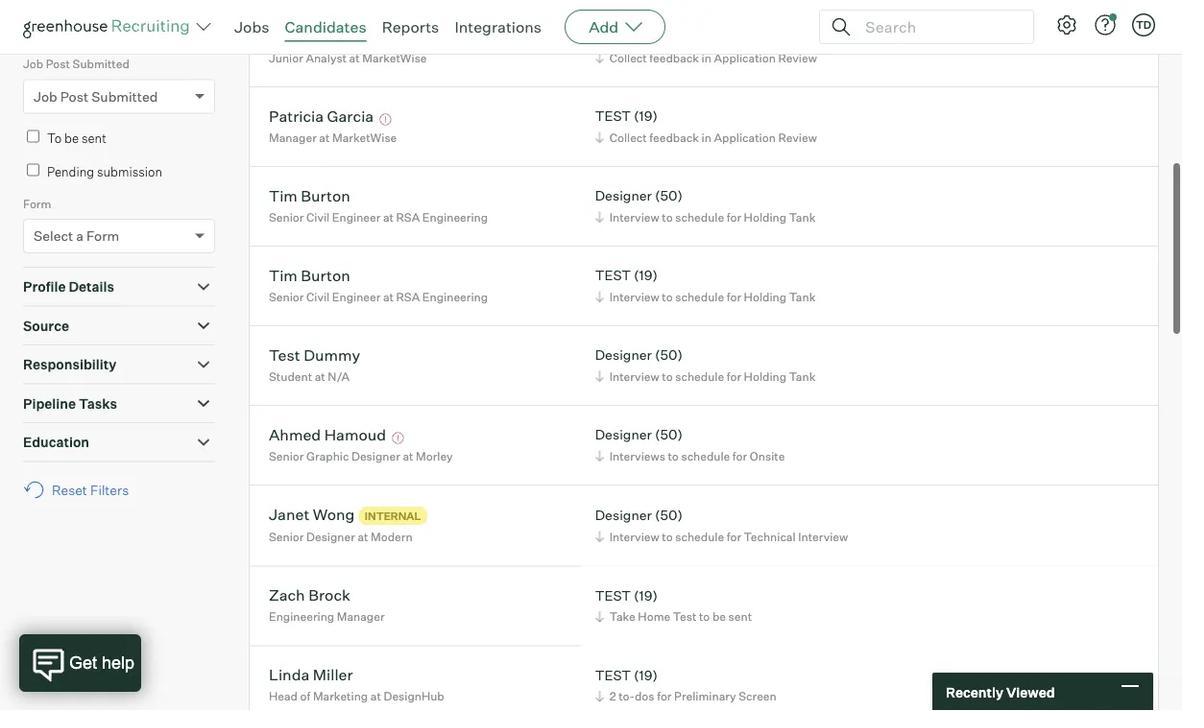 Task type: vqa. For each thing, say whether or not it's contained in the screenshot.


Task type: describe. For each thing, give the bounding box(es) containing it.
test (19) take home test to be sent
[[595, 588, 752, 625]]

schedule inside the designer (50) interview to schedule for technical interview
[[676, 530, 724, 544]]

1 vertical spatial job
[[34, 88, 57, 105]]

1 vertical spatial post
[[60, 88, 89, 105]]

select
[[34, 228, 73, 245]]

tank inside "test (19) interview to schedule for holding tank"
[[789, 290, 816, 304]]

0 vertical spatial job
[[23, 57, 43, 71]]

1 review from the top
[[779, 51, 817, 65]]

2 review from the top
[[779, 130, 817, 145]]

tim burton senior civil engineer at rsa engineering for test (19)
[[269, 266, 488, 304]]

linda miller head of marketing at designhub
[[269, 666, 445, 704]]

designer for senior graphic designer at morley
[[595, 427, 652, 444]]

designer (50) interview to schedule for technical interview
[[595, 507, 849, 544]]

0 vertical spatial marketwise
[[362, 51, 427, 65]]

interview to schedule for technical interview link
[[592, 528, 853, 546]]

source
[[23, 318, 69, 335]]

2 feedback from the top
[[650, 130, 699, 145]]

tasks
[[79, 396, 117, 412]]

submission
[[97, 164, 162, 179]]

schedule inside designer (50) interviews to schedule for onsite
[[682, 449, 730, 464]]

dummy
[[304, 346, 360, 365]]

3 tank from the top
[[789, 370, 816, 384]]

test (19) 2 to-dos for preliminary screen
[[595, 667, 777, 704]]

interviews to schedule for onsite link
[[592, 447, 790, 466]]

head
[[269, 690, 298, 704]]

pending
[[47, 164, 94, 179]]

to inside "test (19) interview to schedule for holding tank"
[[662, 290, 673, 304]]

2 in from the top
[[702, 130, 712, 145]]

preliminary
[[675, 690, 737, 704]]

configure image
[[1056, 13, 1079, 37]]

1 test (19) collect feedback in application review from the top
[[595, 28, 817, 65]]

civil for test (19)
[[307, 290, 330, 304]]

add button
[[565, 10, 666, 44]]

(19) inside test (19) 2 to-dos for preliminary screen
[[634, 667, 658, 684]]

job post submitted element
[[23, 55, 215, 127]]

Pending submission checkbox
[[27, 164, 39, 176]]

miller
[[313, 666, 353, 685]]

to-
[[619, 690, 635, 704]]

to
[[47, 130, 62, 146]]

integrations
[[455, 17, 542, 37]]

technical
[[744, 530, 796, 544]]

to inside designer (50) interviews to schedule for onsite
[[668, 449, 679, 464]]

2 collect from the top
[[610, 130, 647, 145]]

td button
[[1133, 13, 1156, 37]]

2 test (19) collect feedback in application review from the top
[[595, 108, 817, 145]]

1 vertical spatial submitted
[[91, 88, 158, 105]]

designer for senior designer at modern
[[595, 507, 652, 524]]

greenhouse recruiting image
[[23, 15, 196, 38]]

to be sent
[[47, 130, 106, 146]]

michael martinez
[[269, 27, 392, 46]]

take home test to be sent link
[[592, 608, 757, 627]]

ahmed
[[269, 425, 321, 445]]

linda miller link
[[269, 666, 353, 688]]

michael martinez link
[[269, 27, 392, 49]]

4 senior from the top
[[269, 530, 304, 545]]

1 application from the top
[[714, 51, 776, 65]]

internal
[[365, 510, 421, 523]]

civil for designer (50)
[[307, 210, 330, 225]]

zach
[[269, 586, 305, 605]]

reset
[[52, 482, 87, 499]]

integrations link
[[455, 17, 542, 37]]

junior
[[269, 51, 303, 65]]

filters
[[90, 482, 129, 499]]

modern
[[371, 530, 413, 545]]

interviews
[[610, 449, 666, 464]]

pipeline tasks
[[23, 396, 117, 412]]

2 to-dos for preliminary screen link
[[592, 688, 782, 706]]

linda
[[269, 666, 310, 685]]

viewed
[[1007, 684, 1055, 701]]

for inside designer (50) interviews to schedule for onsite
[[733, 449, 748, 464]]

td button
[[1129, 10, 1160, 40]]

1 tank from the top
[[789, 210, 816, 225]]

a
[[76, 228, 84, 245]]

screen
[[739, 690, 777, 704]]

janet
[[269, 505, 310, 524]]

0 vertical spatial job post submitted
[[23, 57, 130, 71]]

recently viewed
[[946, 684, 1055, 701]]

michael
[[269, 27, 325, 46]]

responsibility
[[23, 357, 116, 373]]

test dummy link
[[269, 346, 360, 368]]

0 vertical spatial form
[[23, 197, 51, 211]]

to inside the designer (50) interview to schedule for technical interview
[[662, 530, 673, 544]]

rsa for test (19)
[[396, 290, 420, 304]]

engineer for designer (50)
[[332, 210, 381, 225]]

engineer for test (19)
[[332, 290, 381, 304]]

engineering for test
[[423, 290, 488, 304]]

select a form
[[34, 228, 119, 245]]

To be sent checkbox
[[27, 130, 39, 143]]

jobs
[[234, 17, 270, 37]]

schedule inside "test (19) interview to schedule for holding tank"
[[676, 290, 724, 304]]

of
[[300, 690, 311, 704]]

manager inside zach brock engineering manager
[[337, 610, 385, 625]]

sent inside the 'test (19) take home test to be sent'
[[729, 610, 752, 625]]

junior analyst at marketwise
[[269, 51, 427, 65]]

reset filters
[[52, 482, 129, 499]]

zach brock engineering manager
[[269, 586, 385, 625]]

home
[[638, 610, 671, 625]]

test dummy student at n/a
[[269, 346, 360, 384]]

brock
[[309, 586, 351, 605]]

collect feedback in application review link for martinez
[[592, 49, 822, 67]]

tim burton link for designer
[[269, 186, 351, 208]]

1 vertical spatial form
[[86, 228, 119, 245]]

rsa for designer (50)
[[396, 210, 420, 225]]

wong
[[313, 505, 355, 524]]

1 holding from the top
[[744, 210, 787, 225]]

morley
[[416, 449, 453, 464]]

interview inside "test (19) interview to schedule for holding tank"
[[610, 290, 660, 304]]

manager at marketwise
[[269, 130, 397, 145]]

ahmed hamoud
[[269, 425, 386, 445]]

hamoud
[[324, 425, 386, 445]]

student
[[269, 370, 312, 384]]

reports link
[[382, 17, 439, 37]]

to inside the 'test (19) take home test to be sent'
[[699, 610, 710, 625]]

jobs link
[[234, 17, 270, 37]]

martinez
[[329, 27, 392, 46]]

graphic
[[307, 449, 349, 464]]

senior graphic designer at morley
[[269, 449, 453, 464]]

recently
[[946, 684, 1004, 701]]

2
[[610, 690, 616, 704]]



Task type: locate. For each thing, give the bounding box(es) containing it.
for inside the designer (50) interview to schedule for technical interview
[[727, 530, 742, 544]]

0 vertical spatial engineering
[[423, 210, 488, 225]]

2 designer (50) interview to schedule for holding tank from the top
[[595, 347, 816, 384]]

reset filters button
[[23, 472, 139, 508]]

3 interview to schedule for holding tank link from the top
[[592, 368, 821, 386]]

tim burton link down manager at marketwise
[[269, 186, 351, 208]]

1 engineer from the top
[[332, 210, 381, 225]]

1 vertical spatial tank
[[789, 290, 816, 304]]

collect feedback in application review link
[[592, 49, 822, 67], [592, 128, 822, 147]]

engineer down manager at marketwise
[[332, 210, 381, 225]]

engineer up dummy on the left of page
[[332, 290, 381, 304]]

for
[[727, 210, 742, 225], [727, 290, 742, 304], [727, 370, 742, 384], [733, 449, 748, 464], [727, 530, 742, 544], [657, 690, 672, 704]]

(50) for senior civil engineer at rsa engineering
[[655, 188, 683, 204]]

burton for test (19)
[[301, 266, 351, 285]]

2 tim from the top
[[269, 266, 298, 285]]

education
[[23, 434, 89, 451]]

marketing
[[313, 690, 368, 704]]

job down the milestone
[[23, 57, 43, 71]]

engineering inside zach brock engineering manager
[[269, 610, 335, 625]]

be inside the 'test (19) take home test to be sent'
[[713, 610, 726, 625]]

1 vertical spatial be
[[713, 610, 726, 625]]

3 test from the top
[[595, 267, 631, 284]]

(50) inside designer (50) interviews to schedule for onsite
[[655, 427, 683, 444]]

for inside test (19) 2 to-dos for preliminary screen
[[657, 690, 672, 704]]

2 (19) from the top
[[634, 108, 658, 125]]

0 horizontal spatial manager
[[269, 130, 317, 145]]

civil up test dummy link
[[307, 290, 330, 304]]

burton down manager at marketwise
[[301, 186, 351, 205]]

1 interview to schedule for holding tank link from the top
[[592, 208, 821, 226]]

1 horizontal spatial form
[[86, 228, 119, 245]]

2 vertical spatial engineering
[[269, 610, 335, 625]]

0 vertical spatial tank
[[789, 210, 816, 225]]

for inside "test (19) interview to schedule for holding tank"
[[727, 290, 742, 304]]

1 vertical spatial feedback
[[650, 130, 699, 145]]

test for collect feedback in application review
[[595, 108, 631, 125]]

in
[[702, 51, 712, 65], [702, 130, 712, 145]]

test inside test (19) 2 to-dos for preliminary screen
[[595, 667, 631, 684]]

2 civil from the top
[[307, 290, 330, 304]]

0 horizontal spatial test
[[269, 346, 300, 365]]

collect
[[610, 51, 647, 65], [610, 130, 647, 145]]

1 horizontal spatial sent
[[729, 610, 752, 625]]

4 (19) from the top
[[634, 588, 658, 604]]

marketwise down michael martinez has been in application review for more than 5 days image at the left top
[[362, 51, 427, 65]]

janet wong
[[269, 505, 355, 524]]

0 vertical spatial submitted
[[73, 57, 130, 71]]

interview
[[610, 210, 660, 225], [610, 290, 660, 304], [610, 370, 660, 384], [610, 530, 660, 544], [799, 530, 849, 544]]

1 vertical spatial interview to schedule for holding tank link
[[592, 288, 821, 306]]

1 vertical spatial in
[[702, 130, 712, 145]]

0 vertical spatial collect feedback in application review link
[[592, 49, 822, 67]]

1 vertical spatial engineer
[[332, 290, 381, 304]]

0 vertical spatial post
[[46, 57, 70, 71]]

details
[[69, 279, 114, 296]]

1 vertical spatial rsa
[[396, 290, 420, 304]]

0 vertical spatial in
[[702, 51, 712, 65]]

1 tim from the top
[[269, 186, 298, 205]]

1 senior from the top
[[269, 210, 304, 225]]

tim burton senior civil engineer at rsa engineering
[[269, 186, 488, 225], [269, 266, 488, 304]]

2 vertical spatial interview to schedule for holding tank link
[[592, 368, 821, 386]]

form
[[23, 197, 51, 211], [86, 228, 119, 245]]

onsite
[[750, 449, 785, 464]]

0 vertical spatial rsa
[[396, 210, 420, 225]]

pending submission
[[47, 164, 162, 179]]

test inside the 'test (19) take home test to be sent'
[[673, 610, 697, 625]]

0 horizontal spatial sent
[[82, 130, 106, 146]]

test for take home test to be sent
[[595, 588, 631, 604]]

patricia garcia
[[269, 106, 374, 126]]

(50) inside the designer (50) interview to schedule for technical interview
[[655, 507, 683, 524]]

1 tim burton senior civil engineer at rsa engineering from the top
[[269, 186, 488, 225]]

test right home
[[673, 610, 697, 625]]

1 (50) from the top
[[655, 188, 683, 204]]

2 interview to schedule for holding tank link from the top
[[592, 288, 821, 306]]

0 horizontal spatial be
[[64, 130, 79, 146]]

tim up test dummy link
[[269, 266, 298, 285]]

at inside linda miller head of marketing at designhub
[[371, 690, 381, 704]]

tim burton link for test
[[269, 266, 351, 288]]

feedback
[[650, 51, 699, 65], [650, 130, 699, 145]]

manager down brock
[[337, 610, 385, 625]]

zach brock link
[[269, 586, 351, 608]]

2 engineer from the top
[[332, 290, 381, 304]]

test inside the 'test (19) take home test to be sent'
[[595, 588, 631, 604]]

dos
[[635, 690, 655, 704]]

1 vertical spatial collect
[[610, 130, 647, 145]]

senior down ahmed
[[269, 449, 304, 464]]

0 horizontal spatial form
[[23, 197, 51, 211]]

test up 'student'
[[269, 346, 300, 365]]

1 vertical spatial test (19) collect feedback in application review
[[595, 108, 817, 145]]

tim for designer
[[269, 186, 298, 205]]

candidates
[[285, 17, 367, 37]]

profile
[[23, 279, 66, 296]]

form element
[[23, 195, 215, 267]]

sent up "pending submission"
[[82, 130, 106, 146]]

1 vertical spatial marketwise
[[332, 130, 397, 145]]

janet wong link
[[269, 505, 355, 527]]

manager down the patricia
[[269, 130, 317, 145]]

holding inside "test (19) interview to schedule for holding tank"
[[744, 290, 787, 304]]

3 holding from the top
[[744, 370, 787, 384]]

designer inside the designer (50) interview to schedule for technical interview
[[595, 507, 652, 524]]

3 senior from the top
[[269, 449, 304, 464]]

0 vertical spatial tim
[[269, 186, 298, 205]]

0 vertical spatial be
[[64, 130, 79, 146]]

3 (50) from the top
[[655, 427, 683, 444]]

1 vertical spatial civil
[[307, 290, 330, 304]]

burton up dummy on the left of page
[[301, 266, 351, 285]]

tim burton senior civil engineer at rsa engineering for designer (50)
[[269, 186, 488, 225]]

0 vertical spatial manager
[[269, 130, 317, 145]]

designer for student at n/a
[[595, 347, 652, 364]]

tank
[[789, 210, 816, 225], [789, 290, 816, 304], [789, 370, 816, 384]]

designer (50) interview to schedule for holding tank for burton
[[595, 188, 816, 225]]

patricia
[[269, 106, 324, 126]]

2 tim burton link from the top
[[269, 266, 351, 288]]

designer (50) interview to schedule for holding tank for dummy
[[595, 347, 816, 384]]

1 rsa from the top
[[396, 210, 420, 225]]

designhub
[[384, 690, 445, 704]]

5 test from the top
[[595, 667, 631, 684]]

1 horizontal spatial test
[[673, 610, 697, 625]]

1 (19) from the top
[[634, 28, 658, 45]]

1 feedback from the top
[[650, 51, 699, 65]]

submitted down greenhouse recruiting image
[[73, 57, 130, 71]]

2 senior from the top
[[269, 290, 304, 304]]

4 (50) from the top
[[655, 507, 683, 524]]

0 vertical spatial test
[[269, 346, 300, 365]]

review
[[779, 51, 817, 65], [779, 130, 817, 145]]

designer (50) interview to schedule for holding tank up "test (19) interview to schedule for holding tank"
[[595, 188, 816, 225]]

at
[[349, 51, 360, 65], [319, 130, 330, 145], [383, 210, 394, 225], [383, 290, 394, 304], [315, 370, 325, 384], [403, 449, 414, 464], [358, 530, 368, 545], [371, 690, 381, 704]]

2 test from the top
[[595, 108, 631, 125]]

designer (50) interviews to schedule for onsite
[[595, 427, 785, 464]]

analyst
[[306, 51, 347, 65]]

test (19) interview to schedule for holding tank
[[595, 267, 816, 304]]

0 vertical spatial collect
[[610, 51, 647, 65]]

5 (19) from the top
[[634, 667, 658, 684]]

be
[[64, 130, 79, 146], [713, 610, 726, 625]]

post down the milestone
[[46, 57, 70, 71]]

(19) inside "test (19) interview to schedule for holding tank"
[[634, 267, 658, 284]]

job post submitted down the milestone
[[23, 57, 130, 71]]

engineering for designer
[[423, 210, 488, 225]]

2 rsa from the top
[[396, 290, 420, 304]]

profile details
[[23, 279, 114, 296]]

0 vertical spatial civil
[[307, 210, 330, 225]]

interview to schedule for holding tank link
[[592, 208, 821, 226], [592, 288, 821, 306], [592, 368, 821, 386]]

1 horizontal spatial manager
[[337, 610, 385, 625]]

1 vertical spatial manager
[[337, 610, 385, 625]]

add
[[589, 17, 619, 37]]

1 vertical spatial application
[[714, 130, 776, 145]]

1 vertical spatial job post submitted
[[34, 88, 158, 105]]

sent
[[82, 130, 106, 146], [729, 610, 752, 625]]

reports
[[382, 17, 439, 37]]

(50) for senior graphic designer at morley
[[655, 427, 683, 444]]

0 vertical spatial feedback
[[650, 51, 699, 65]]

3 (19) from the top
[[634, 267, 658, 284]]

senior designer at modern
[[269, 530, 413, 545]]

1 vertical spatial designer (50) interview to schedule for holding tank
[[595, 347, 816, 384]]

0 vertical spatial designer (50) interview to schedule for holding tank
[[595, 188, 816, 225]]

tim for test
[[269, 266, 298, 285]]

civil down manager at marketwise
[[307, 210, 330, 225]]

sent up screen
[[729, 610, 752, 625]]

1 vertical spatial engineering
[[423, 290, 488, 304]]

1 vertical spatial sent
[[729, 610, 752, 625]]

(50) for senior designer at modern
[[655, 507, 683, 524]]

tim
[[269, 186, 298, 205], [269, 266, 298, 285]]

ahmed hamoud has been in onsite for more than 21 days image
[[390, 433, 407, 445]]

0 vertical spatial tim burton senior civil engineer at rsa engineering
[[269, 186, 488, 225]]

1 in from the top
[[702, 51, 712, 65]]

1 horizontal spatial be
[[713, 610, 726, 625]]

candidates link
[[285, 17, 367, 37]]

tim burton link
[[269, 186, 351, 208], [269, 266, 351, 288]]

milestone
[[34, 16, 95, 32]]

1 test from the top
[[595, 28, 631, 45]]

test
[[595, 28, 631, 45], [595, 108, 631, 125], [595, 267, 631, 284], [595, 588, 631, 604], [595, 667, 631, 684]]

2 tim burton senior civil engineer at rsa engineering from the top
[[269, 266, 488, 304]]

michael martinez has been in application review for more than 5 days image
[[396, 34, 413, 46]]

ahmed hamoud link
[[269, 425, 386, 447]]

schedule
[[676, 210, 724, 225], [676, 290, 724, 304], [676, 370, 724, 384], [682, 449, 730, 464], [676, 530, 724, 544]]

0 vertical spatial application
[[714, 51, 776, 65]]

2 (50) from the top
[[655, 347, 683, 364]]

patricia garcia link
[[269, 106, 374, 128]]

(19)
[[634, 28, 658, 45], [634, 108, 658, 125], [634, 267, 658, 284], [634, 588, 658, 604], [634, 667, 658, 684]]

0 vertical spatial review
[[779, 51, 817, 65]]

1 vertical spatial burton
[[301, 266, 351, 285]]

2 holding from the top
[[744, 290, 787, 304]]

designer inside designer (50) interviews to schedule for onsite
[[595, 427, 652, 444]]

1 designer (50) interview to schedule for holding tank from the top
[[595, 188, 816, 225]]

test inside "test (19) interview to schedule for holding tank"
[[595, 267, 631, 284]]

tim burton senior civil engineer at rsa engineering up dummy on the left of page
[[269, 266, 488, 304]]

0 vertical spatial burton
[[301, 186, 351, 205]]

0 vertical spatial engineer
[[332, 210, 381, 225]]

0 vertical spatial holding
[[744, 210, 787, 225]]

collect feedback in application review link for garcia
[[592, 128, 822, 147]]

0 vertical spatial interview to schedule for holding tank link
[[592, 208, 821, 226]]

1 civil from the top
[[307, 210, 330, 225]]

garcia
[[327, 106, 374, 126]]

marketwise down garcia
[[332, 130, 397, 145]]

n/a
[[328, 370, 350, 384]]

job up to be sent option
[[34, 88, 57, 105]]

submitted up to be sent
[[91, 88, 158, 105]]

1 vertical spatial tim
[[269, 266, 298, 285]]

marketwise
[[362, 51, 427, 65], [332, 130, 397, 145]]

tim burton senior civil engineer at rsa engineering down manager at marketwise
[[269, 186, 488, 225]]

senior down manager at marketwise
[[269, 210, 304, 225]]

submitted
[[73, 57, 130, 71], [91, 88, 158, 105]]

be right to
[[64, 130, 79, 146]]

td
[[1136, 18, 1152, 31]]

1 burton from the top
[[301, 186, 351, 205]]

2 collect feedback in application review link from the top
[[592, 128, 822, 147]]

1 vertical spatial tim burton link
[[269, 266, 351, 288]]

0 vertical spatial tim burton link
[[269, 186, 351, 208]]

pipeline
[[23, 396, 76, 412]]

senior
[[269, 210, 304, 225], [269, 290, 304, 304], [269, 449, 304, 464], [269, 530, 304, 545]]

test (19) collect feedback in application review
[[595, 28, 817, 65], [595, 108, 817, 145]]

(19) for collect feedback in application review
[[634, 108, 658, 125]]

4 test from the top
[[595, 588, 631, 604]]

senior up test dummy link
[[269, 290, 304, 304]]

tim down manager at marketwise
[[269, 186, 298, 205]]

job
[[23, 57, 43, 71], [34, 88, 57, 105]]

designer for senior civil engineer at rsa engineering
[[595, 188, 652, 204]]

1 tim burton link from the top
[[269, 186, 351, 208]]

tim burton link up test dummy link
[[269, 266, 351, 288]]

2 burton from the top
[[301, 266, 351, 285]]

(50) for student at n/a
[[655, 347, 683, 364]]

2 vertical spatial tank
[[789, 370, 816, 384]]

(19) for take home test to be sent
[[634, 588, 658, 604]]

1 vertical spatial collect feedback in application review link
[[592, 128, 822, 147]]

rsa
[[396, 210, 420, 225], [396, 290, 420, 304]]

Search text field
[[861, 13, 1016, 41]]

1 vertical spatial holding
[[744, 290, 787, 304]]

burton for designer (50)
[[301, 186, 351, 205]]

2 vertical spatial holding
[[744, 370, 787, 384]]

(19) inside the 'test (19) take home test to be sent'
[[634, 588, 658, 604]]

form down "pending submission" option
[[23, 197, 51, 211]]

0 vertical spatial sent
[[82, 130, 106, 146]]

manager
[[269, 130, 317, 145], [337, 610, 385, 625]]

1 collect from the top
[[610, 51, 647, 65]]

job post submitted
[[23, 57, 130, 71], [34, 88, 158, 105]]

civil
[[307, 210, 330, 225], [307, 290, 330, 304]]

post up to be sent
[[60, 88, 89, 105]]

senior down janet at the left bottom
[[269, 530, 304, 545]]

1 collect feedback in application review link from the top
[[592, 49, 822, 67]]

test inside test dummy student at n/a
[[269, 346, 300, 365]]

holding
[[744, 210, 787, 225], [744, 290, 787, 304], [744, 370, 787, 384]]

form right a
[[86, 228, 119, 245]]

1 vertical spatial review
[[779, 130, 817, 145]]

2 application from the top
[[714, 130, 776, 145]]

test for interview to schedule for holding tank
[[595, 267, 631, 284]]

patricia garcia has been in application review for more than 5 days image
[[377, 114, 395, 126]]

designer (50) interview to schedule for holding tank down "test (19) interview to schedule for holding tank"
[[595, 347, 816, 384]]

(19) for interview to schedule for holding tank
[[634, 267, 658, 284]]

designer
[[595, 188, 652, 204], [595, 347, 652, 364], [595, 427, 652, 444], [352, 449, 400, 464], [595, 507, 652, 524], [307, 530, 355, 545]]

be right home
[[713, 610, 726, 625]]

take
[[610, 610, 636, 625]]

job post submitted up to be sent
[[34, 88, 158, 105]]

0 vertical spatial test (19) collect feedback in application review
[[595, 28, 817, 65]]

1 vertical spatial test
[[673, 610, 697, 625]]

at inside test dummy student at n/a
[[315, 370, 325, 384]]

2 tank from the top
[[789, 290, 816, 304]]

1 vertical spatial tim burton senior civil engineer at rsa engineering
[[269, 266, 488, 304]]



